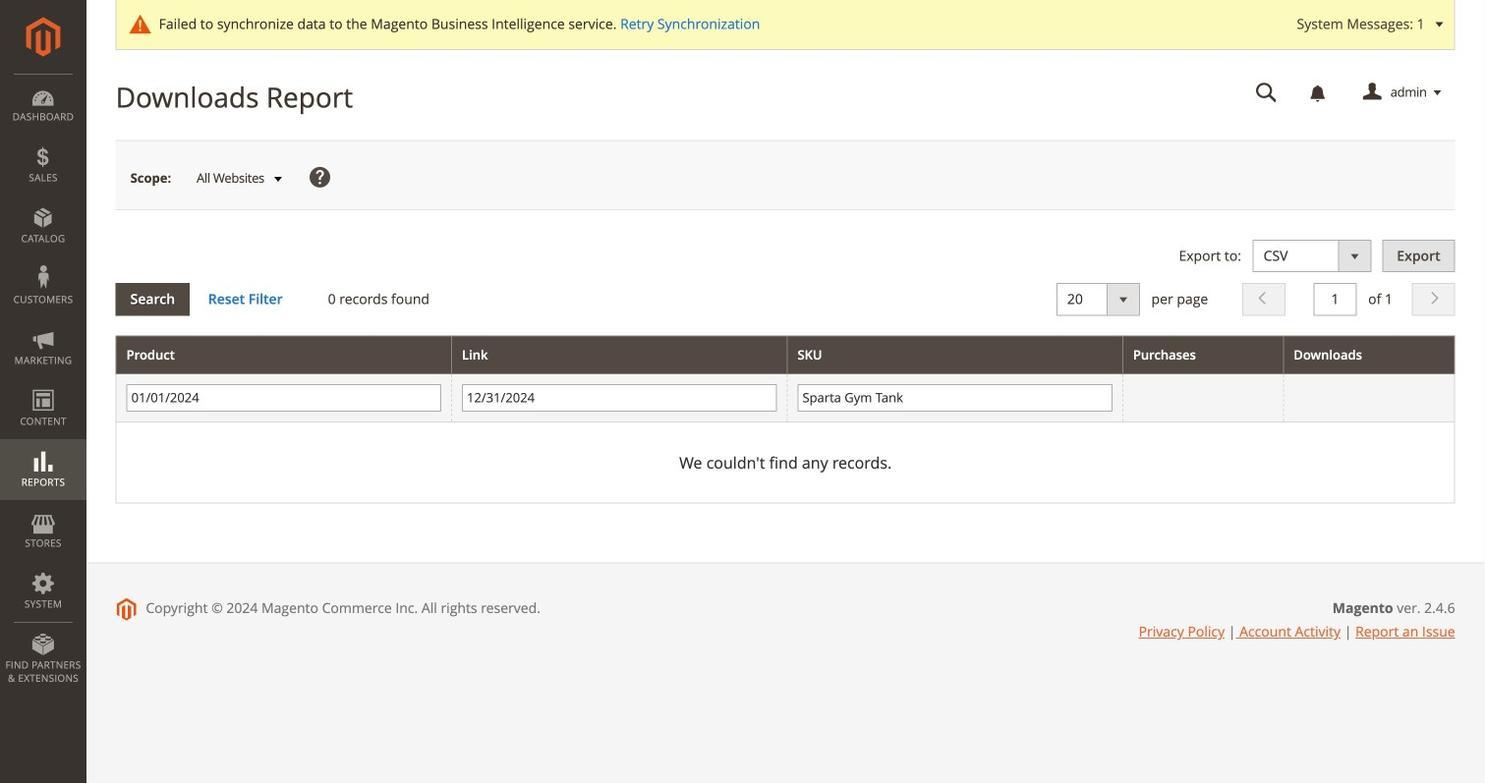 Task type: locate. For each thing, give the bounding box(es) containing it.
None text field
[[1314, 283, 1358, 316], [127, 384, 442, 412], [462, 384, 777, 412], [1314, 283, 1358, 316], [127, 384, 442, 412], [462, 384, 777, 412]]

menu bar
[[0, 74, 87, 695]]

magento admin panel image
[[26, 17, 60, 57]]

None text field
[[1243, 76, 1292, 110], [798, 384, 1113, 412], [1243, 76, 1292, 110], [798, 384, 1113, 412]]



